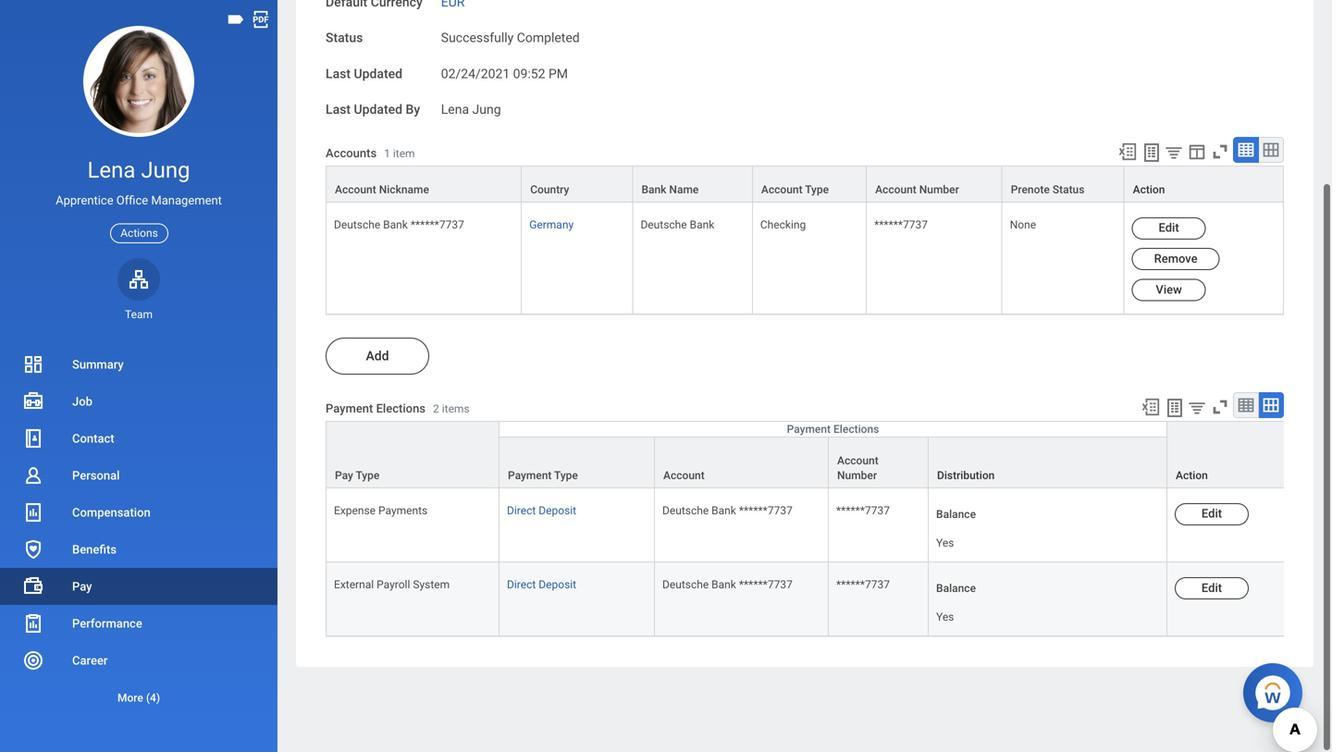 Task type: vqa. For each thing, say whether or not it's contained in the screenshot.
Add Button
yes



Task type: locate. For each thing, give the bounding box(es) containing it.
1 horizontal spatial lena jung
[[441, 102, 501, 117]]

2 balance element from the top
[[937, 600, 955, 625]]

payment inside payment elections popup button
[[787, 423, 831, 436]]

0 vertical spatial yes
[[937, 537, 955, 550]]

action button
[[1125, 166, 1284, 202], [1168, 422, 1333, 488]]

0 vertical spatial balance element
[[937, 526, 955, 551]]

0 horizontal spatial export to excel image
[[1118, 141, 1138, 162]]

1 horizontal spatial jung
[[473, 102, 501, 117]]

0 vertical spatial last
[[326, 66, 351, 81]]

2 updated from the top
[[354, 102, 403, 117]]

direct down payment type
[[507, 504, 536, 517]]

completed
[[517, 30, 580, 45]]

2 horizontal spatial payment
[[787, 423, 831, 436]]

1 edit row from the top
[[326, 489, 1333, 563]]

2 row from the top
[[326, 203, 1285, 315]]

item
[[393, 147, 415, 160]]

expand table image right table icon
[[1262, 396, 1281, 414]]

account number button inside account number column header
[[829, 438, 928, 488]]

row
[[326, 166, 1285, 203], [326, 203, 1285, 315], [326, 421, 1333, 490], [326, 422, 1333, 490]]

0 vertical spatial direct
[[507, 504, 536, 517]]

updated for last updated
[[354, 66, 403, 81]]

number left the prenote at the top
[[920, 183, 960, 196]]

0 horizontal spatial pay
[[72, 580, 92, 594]]

payment type column header
[[500, 422, 655, 490]]

management
[[151, 194, 222, 207]]

action
[[1133, 183, 1166, 196], [1176, 469, 1209, 482]]

export to excel image for 1
[[1118, 141, 1138, 162]]

0 vertical spatial fullscreen image
[[1211, 141, 1231, 162]]

external payroll system
[[334, 579, 450, 591]]

deposit for expense payments
[[539, 504, 577, 517]]

1 balance from the top
[[937, 508, 976, 521]]

view team image
[[128, 268, 150, 290]]

lena down 02/24/2021
[[441, 102, 469, 117]]

select to filter grid data image right export to worksheets image
[[1187, 398, 1208, 417]]

payment elections
[[787, 423, 880, 436]]

02/24/2021
[[441, 66, 510, 81]]

0 vertical spatial export to excel image
[[1118, 141, 1138, 162]]

1 vertical spatial updated
[[354, 102, 403, 117]]

0 vertical spatial elections
[[376, 402, 426, 416]]

expense
[[334, 504, 376, 517]]

1 vertical spatial balance
[[937, 582, 976, 595]]

2 direct deposit from the top
[[507, 579, 577, 591]]

0 vertical spatial deutsche bank ******7737 element
[[663, 501, 793, 517]]

1 direct deposit link from the top
[[507, 501, 577, 517]]

number down payment elections popup button
[[838, 469, 877, 482]]

list
[[0, 346, 278, 716]]

payment
[[326, 402, 373, 416], [787, 423, 831, 436], [508, 469, 552, 482]]

1 vertical spatial action
[[1176, 469, 1209, 482]]

0 vertical spatial lena
[[441, 102, 469, 117]]

pay type button
[[327, 422, 499, 488]]

lena jung up apprentice office management
[[87, 157, 190, 183]]

jung inside last updated by element
[[473, 102, 501, 117]]

payment for payment type
[[508, 469, 552, 482]]

2 yes from the top
[[937, 611, 955, 624]]

balance element
[[937, 526, 955, 551], [937, 600, 955, 625]]

2 balance from the top
[[937, 582, 976, 595]]

updated left by
[[354, 102, 403, 117]]

2 direct deposit link from the top
[[507, 575, 577, 591]]

0 horizontal spatial payment
[[326, 402, 373, 416]]

0 horizontal spatial number
[[838, 469, 877, 482]]

1 horizontal spatial status
[[1053, 183, 1085, 196]]

status element
[[441, 19, 580, 47]]

elections inside popup button
[[834, 423, 880, 436]]

1 vertical spatial account number
[[838, 454, 879, 482]]

team lena jung element
[[118, 307, 160, 322]]

more (4)
[[117, 692, 160, 705]]

direct deposit for external payroll system
[[507, 579, 577, 591]]

fullscreen image
[[1211, 141, 1231, 162], [1211, 397, 1231, 417]]

account type
[[762, 183, 829, 196]]

type inside column header
[[356, 469, 380, 482]]

0 horizontal spatial lena jung
[[87, 157, 190, 183]]

export to excel image
[[1118, 141, 1138, 162], [1141, 397, 1162, 417]]

select to filter grid data image for 1
[[1164, 142, 1185, 162]]

2 vertical spatial payment
[[508, 469, 552, 482]]

payment elections button
[[500, 422, 1167, 437]]

account for top the account number popup button
[[876, 183, 917, 196]]

navigation pane region
[[0, 0, 278, 752]]

account inside 'account nickname' popup button
[[335, 183, 376, 196]]

personal image
[[22, 465, 44, 487]]

status up the last updated
[[326, 30, 363, 45]]

1 horizontal spatial pay
[[335, 469, 353, 482]]

0 horizontal spatial jung
[[141, 157, 190, 183]]

balance for external payroll system
[[937, 582, 976, 595]]

1 vertical spatial expand table image
[[1262, 396, 1281, 414]]

1 vertical spatial export to excel image
[[1141, 397, 1162, 417]]

2 deutsche bank ******7737 element from the top
[[663, 575, 793, 591]]

direct deposit
[[507, 504, 577, 517], [507, 579, 577, 591]]

1 vertical spatial toolbar
[[1133, 392, 1285, 421]]

accounts 1 item
[[326, 146, 415, 160]]

remove
[[1155, 252, 1198, 266]]

apprentice office management
[[56, 194, 222, 207]]

1 vertical spatial yes
[[937, 611, 955, 624]]

1 vertical spatial jung
[[141, 157, 190, 183]]

payment inside payment type "popup button"
[[508, 469, 552, 482]]

pay down benefits
[[72, 580, 92, 594]]

1 deposit from the top
[[539, 504, 577, 517]]

team link
[[118, 258, 160, 322]]

pay type
[[335, 469, 380, 482]]

1 vertical spatial lena
[[87, 157, 136, 183]]

number inside "account number"
[[838, 469, 877, 482]]

distribution
[[938, 469, 995, 482]]

export to excel image left export to worksheets image
[[1141, 397, 1162, 417]]

account number button
[[867, 166, 1002, 202], [829, 438, 928, 488]]

jung up the 'management'
[[141, 157, 190, 183]]

1 vertical spatial direct
[[507, 579, 536, 591]]

1 vertical spatial last
[[326, 102, 351, 117]]

2 vertical spatial deutsche bank ******7737
[[663, 579, 793, 591]]

last down the last updated
[[326, 102, 351, 117]]

summary image
[[22, 354, 44, 376]]

direct right system
[[507, 579, 536, 591]]

direct for expense payments
[[507, 504, 536, 517]]

add
[[366, 348, 389, 364]]

deutsche bank ******7737 element
[[663, 501, 793, 517], [663, 575, 793, 591]]

1 vertical spatial deutsche bank ******7737
[[663, 504, 793, 517]]

external payroll system element
[[334, 575, 450, 591]]

0 vertical spatial updated
[[354, 66, 403, 81]]

fullscreen image left table icon
[[1211, 397, 1231, 417]]

account nickname button
[[327, 166, 521, 202]]

0 vertical spatial expand table image
[[1262, 140, 1281, 159]]

1 horizontal spatial export to excel image
[[1141, 397, 1162, 417]]

account inside the account type popup button
[[762, 183, 803, 196]]

1 vertical spatial balance element
[[937, 600, 955, 625]]

lena jung inside navigation pane region
[[87, 157, 190, 183]]

last
[[326, 66, 351, 81], [326, 102, 351, 117]]

direct
[[507, 504, 536, 517], [507, 579, 536, 591]]

1 horizontal spatial action
[[1176, 469, 1209, 482]]

action down export to worksheets image
[[1176, 469, 1209, 482]]

lena jung
[[441, 102, 501, 117], [87, 157, 190, 183]]

0 vertical spatial toolbar
[[1110, 137, 1285, 166]]

2 edit row from the top
[[326, 563, 1333, 637]]

pay type column header
[[326, 421, 500, 490]]

pay inside list
[[72, 580, 92, 594]]

status inside popup button
[[1053, 183, 1085, 196]]

0 vertical spatial payment
[[326, 402, 373, 416]]

balance element for external payroll system
[[937, 600, 955, 625]]

account
[[335, 183, 376, 196], [762, 183, 803, 196], [876, 183, 917, 196], [838, 454, 879, 467], [664, 469, 705, 482]]

edit
[[1159, 221, 1180, 235], [1202, 507, 1223, 521], [1202, 581, 1223, 595]]

last for last updated by
[[326, 102, 351, 117]]

2 horizontal spatial type
[[805, 183, 829, 196]]

1 last from the top
[[326, 66, 351, 81]]

1 vertical spatial number
[[838, 469, 877, 482]]

account inside account number column header
[[838, 454, 879, 467]]

1 horizontal spatial type
[[554, 469, 578, 482]]

actions
[[121, 227, 158, 240]]

career link
[[0, 642, 278, 679]]

contact link
[[0, 420, 278, 457]]

last for last updated
[[326, 66, 351, 81]]

0 vertical spatial select to filter grid data image
[[1164, 142, 1185, 162]]

type inside "popup button"
[[554, 469, 578, 482]]

edit row
[[326, 489, 1333, 563], [326, 563, 1333, 637]]

type for payment type
[[554, 469, 578, 482]]

row containing payment elections
[[326, 421, 1333, 490]]

1 vertical spatial direct deposit
[[507, 579, 577, 591]]

1 fullscreen image from the top
[[1211, 141, 1231, 162]]

1 row from the top
[[326, 166, 1285, 203]]

0 horizontal spatial action
[[1133, 183, 1166, 196]]

1 expand table image from the top
[[1262, 140, 1281, 159]]

0 vertical spatial lena jung
[[441, 102, 501, 117]]

1 horizontal spatial payment
[[508, 469, 552, 482]]

select to filter grid data image
[[1164, 142, 1185, 162], [1187, 398, 1208, 417]]

action button down table icon
[[1168, 422, 1333, 488]]

toolbar for 1
[[1110, 137, 1285, 166]]

0 vertical spatial direct deposit
[[507, 504, 577, 517]]

1 horizontal spatial elections
[[834, 423, 880, 436]]

action button down click to view/edit grid preferences image
[[1125, 166, 1284, 202]]

0 vertical spatial action
[[1133, 183, 1166, 196]]

1 vertical spatial status
[[1053, 183, 1085, 196]]

payment for payment elections 2 items
[[326, 402, 373, 416]]

2 last from the top
[[326, 102, 351, 117]]

deutsche bank ******7737
[[334, 218, 464, 231], [663, 504, 793, 517], [663, 579, 793, 591]]

1 direct deposit from the top
[[507, 504, 577, 517]]

nickname
[[379, 183, 429, 196]]

fullscreen image right click to view/edit grid preferences image
[[1211, 141, 1231, 162]]

export to worksheets image
[[1164, 397, 1187, 419]]

deutsche
[[334, 218, 381, 231], [641, 218, 687, 231], [663, 504, 709, 517], [663, 579, 709, 591]]

1 updated from the top
[[354, 66, 403, 81]]

select to filter grid data image right export to worksheets icon
[[1164, 142, 1185, 162]]

1 horizontal spatial select to filter grid data image
[[1187, 398, 1208, 417]]

status right the prenote at the top
[[1053, 183, 1085, 196]]

2 direct from the top
[[507, 579, 536, 591]]

1 vertical spatial fullscreen image
[[1211, 397, 1231, 417]]

4 row from the top
[[326, 422, 1333, 490]]

balance for expense payments
[[937, 508, 976, 521]]

none
[[1010, 218, 1037, 231]]

1 vertical spatial pay
[[72, 580, 92, 594]]

benefits
[[72, 543, 117, 557]]

1 vertical spatial action button
[[1168, 422, 1333, 488]]

deposit
[[539, 504, 577, 517], [539, 579, 577, 591]]

updated
[[354, 66, 403, 81], [354, 102, 403, 117]]

lena up office
[[87, 157, 136, 183]]

balance
[[937, 508, 976, 521], [937, 582, 976, 595]]

jung down 02/24/2021
[[473, 102, 501, 117]]

0 horizontal spatial type
[[356, 469, 380, 482]]

name
[[670, 183, 699, 196]]

expand table image
[[1262, 140, 1281, 159], [1262, 396, 1281, 414]]

1 direct from the top
[[507, 504, 536, 517]]

2 deposit from the top
[[539, 579, 577, 591]]

pay
[[335, 469, 353, 482], [72, 580, 92, 594]]

1 yes from the top
[[937, 537, 955, 550]]

compensation link
[[0, 494, 278, 531]]

0 vertical spatial number
[[920, 183, 960, 196]]

0 vertical spatial jung
[[473, 102, 501, 117]]

pay up 'expense'
[[335, 469, 353, 482]]

toolbar
[[1110, 137, 1285, 166], [1133, 392, 1285, 421]]

bank
[[642, 183, 667, 196], [383, 218, 408, 231], [690, 218, 715, 231], [712, 504, 737, 517], [712, 579, 737, 591]]

lena jung down 02/24/2021
[[441, 102, 501, 117]]

1 balance element from the top
[[937, 526, 955, 551]]

elections
[[376, 402, 426, 416], [834, 423, 880, 436]]

type
[[805, 183, 829, 196], [356, 469, 380, 482], [554, 469, 578, 482]]

3 row from the top
[[326, 421, 1333, 490]]

1 vertical spatial payment
[[787, 423, 831, 436]]

direct deposit for expense payments
[[507, 504, 577, 517]]

deutsche bank ******7737 element for expense payments
[[663, 501, 793, 517]]

successfully
[[441, 30, 514, 45]]

0 horizontal spatial lena
[[87, 157, 136, 183]]

1 horizontal spatial number
[[920, 183, 960, 196]]

1 vertical spatial direct deposit link
[[507, 575, 577, 591]]

account nickname
[[335, 183, 429, 196]]

1 vertical spatial select to filter grid data image
[[1187, 398, 1208, 417]]

1 deutsche bank ******7737 element from the top
[[663, 501, 793, 517]]

personal link
[[0, 457, 278, 494]]

performance image
[[22, 613, 44, 635]]

summary link
[[0, 346, 278, 383]]

2 expand table image from the top
[[1262, 396, 1281, 414]]

number for top the account number popup button
[[920, 183, 960, 196]]

1 vertical spatial lena jung
[[87, 157, 190, 183]]

******7737
[[411, 218, 464, 231], [875, 218, 928, 231], [739, 504, 793, 517], [837, 504, 890, 517], [739, 579, 793, 591], [837, 579, 890, 591]]

number for the account number popup button within the account number column header
[[838, 469, 877, 482]]

expand table image right table image
[[1262, 140, 1281, 159]]

updated up the last updated by
[[354, 66, 403, 81]]

external
[[334, 579, 374, 591]]

0 vertical spatial account number button
[[867, 166, 1002, 202]]

0 vertical spatial direct deposit link
[[507, 501, 577, 517]]

accounts
[[326, 146, 377, 160]]

0 vertical spatial deposit
[[539, 504, 577, 517]]

tag image
[[226, 9, 246, 30]]

pay for pay type
[[335, 469, 353, 482]]

expense payments element
[[334, 501, 428, 517]]

more (4) button
[[0, 687, 278, 709]]

1 vertical spatial deposit
[[539, 579, 577, 591]]

0 vertical spatial pay
[[335, 469, 353, 482]]

direct deposit link
[[507, 501, 577, 517], [507, 575, 577, 591]]

jung
[[473, 102, 501, 117], [141, 157, 190, 183]]

toolbar for elections
[[1133, 392, 1285, 421]]

type for account type
[[805, 183, 829, 196]]

0 vertical spatial status
[[326, 30, 363, 45]]

yes
[[937, 537, 955, 550], [937, 611, 955, 624]]

1 horizontal spatial lena
[[441, 102, 469, 117]]

action down export to worksheets icon
[[1133, 183, 1166, 196]]

pay inside popup button
[[335, 469, 353, 482]]

0 vertical spatial balance
[[937, 508, 976, 521]]

export to worksheets image
[[1141, 141, 1163, 164]]

1 vertical spatial elections
[[834, 423, 880, 436]]

export to excel image left export to worksheets icon
[[1118, 141, 1138, 162]]

more
[[117, 692, 143, 705]]

1 vertical spatial account number button
[[829, 438, 928, 488]]

0 horizontal spatial elections
[[376, 402, 426, 416]]

last up the last updated by
[[326, 66, 351, 81]]

1 vertical spatial deutsche bank ******7737 element
[[663, 575, 793, 591]]

0 horizontal spatial select to filter grid data image
[[1164, 142, 1185, 162]]

job link
[[0, 383, 278, 420]]

prenote
[[1011, 183, 1050, 196]]

jung inside navigation pane region
[[141, 157, 190, 183]]



Task type: describe. For each thing, give the bounding box(es) containing it.
pm
[[549, 66, 568, 81]]

personal
[[72, 469, 120, 483]]

more (4) button
[[0, 679, 278, 716]]

table image
[[1237, 140, 1256, 159]]

02/24/2021 09:52 pm
[[441, 66, 568, 81]]

pay link
[[0, 568, 278, 605]]

account column header
[[655, 422, 829, 490]]

expense payments
[[334, 504, 428, 517]]

elections for payment elections
[[834, 423, 880, 436]]

row containing account number
[[326, 422, 1333, 490]]

bank name button
[[633, 166, 752, 202]]

add button
[[326, 338, 429, 375]]

export to excel image for elections
[[1141, 397, 1162, 417]]

distribution button
[[929, 438, 1167, 488]]

successfully completed
[[441, 30, 580, 45]]

benefits link
[[0, 531, 278, 568]]

updated for last updated by
[[354, 102, 403, 117]]

elections for payment elections 2 items
[[376, 402, 426, 416]]

yes for expense payments
[[937, 537, 955, 550]]

summary
[[72, 358, 124, 372]]

2 fullscreen image from the top
[[1211, 397, 1231, 417]]

bank name
[[642, 183, 699, 196]]

table image
[[1237, 396, 1256, 414]]

row containing edit
[[326, 203, 1285, 315]]

country
[[530, 183, 570, 196]]

benefits image
[[22, 539, 44, 561]]

lena inside navigation pane region
[[87, 157, 136, 183]]

deutsche bank
[[641, 218, 715, 231]]

job image
[[22, 391, 44, 413]]

payment type
[[508, 469, 578, 482]]

payroll
[[377, 579, 410, 591]]

career
[[72, 654, 108, 668]]

account for the account type popup button
[[762, 183, 803, 196]]

pay for pay
[[72, 580, 92, 594]]

1 vertical spatial edit
[[1202, 507, 1223, 521]]

performance
[[72, 617, 142, 631]]

(4)
[[146, 692, 160, 705]]

germany link
[[530, 218, 574, 231]]

compensation
[[72, 506, 151, 520]]

last updated by element
[[441, 91, 501, 118]]

last updated element
[[441, 55, 568, 82]]

account number inside account number column header
[[838, 454, 879, 482]]

payments
[[379, 504, 428, 517]]

list containing summary
[[0, 346, 278, 716]]

0 horizontal spatial status
[[326, 30, 363, 45]]

account inside account popup button
[[664, 469, 705, 482]]

contact
[[72, 432, 114, 446]]

click to view/edit grid preferences image
[[1187, 141, 1208, 162]]

account for the account number popup button within the account number column header
[[838, 454, 879, 467]]

deutsche bank ******7737 for external payroll system
[[663, 579, 793, 591]]

payment for payment elections
[[787, 423, 831, 436]]

0 vertical spatial edit
[[1159, 221, 1180, 235]]

view printable version (pdf) image
[[251, 9, 271, 30]]

system
[[413, 579, 450, 591]]

deutsche bank ******7737 for expense payments
[[663, 504, 793, 517]]

type for pay type
[[356, 469, 380, 482]]

2
[[433, 403, 439, 416]]

remove button
[[1132, 248, 1220, 270]]

row containing account nickname
[[326, 166, 1285, 203]]

last updated by
[[326, 102, 420, 117]]

0 vertical spatial action button
[[1125, 166, 1284, 202]]

account number column header
[[829, 422, 929, 490]]

by
[[406, 102, 420, 117]]

yes for external payroll system
[[937, 611, 955, 624]]

bank inside popup button
[[642, 183, 667, 196]]

account type button
[[753, 166, 866, 202]]

direct deposit link for expense payments
[[507, 501, 577, 517]]

account button
[[655, 438, 828, 488]]

office
[[116, 194, 148, 207]]

09:52
[[513, 66, 546, 81]]

actions button
[[110, 224, 168, 243]]

compensation image
[[22, 502, 44, 524]]

pay image
[[22, 576, 44, 598]]

checking
[[761, 218, 806, 231]]

germany
[[530, 218, 574, 231]]

contact image
[[22, 428, 44, 450]]

direct for external payroll system
[[507, 579, 536, 591]]

2 vertical spatial edit
[[1202, 581, 1223, 595]]

apprentice
[[56, 194, 113, 207]]

2 vertical spatial edit button
[[1175, 578, 1249, 600]]

0 vertical spatial edit button
[[1132, 217, 1207, 240]]

performance link
[[0, 605, 278, 642]]

team
[[125, 308, 153, 321]]

deutsche bank ******7737 element for external payroll system
[[663, 575, 793, 591]]

job
[[72, 395, 92, 409]]

lena inside last updated by element
[[441, 102, 469, 117]]

0 vertical spatial account number
[[876, 183, 960, 196]]

0 vertical spatial deutsche bank ******7737
[[334, 218, 464, 231]]

balance element for expense payments
[[937, 526, 955, 551]]

prenote status
[[1011, 183, 1085, 196]]

1 vertical spatial edit button
[[1175, 503, 1249, 526]]

last updated
[[326, 66, 403, 81]]

account for 'account nickname' popup button
[[335, 183, 376, 196]]

expand table image for table icon
[[1262, 396, 1281, 414]]

expand table image for table image
[[1262, 140, 1281, 159]]

payment type button
[[500, 438, 654, 488]]

view
[[1156, 283, 1183, 296]]

1
[[384, 147, 390, 160]]

career image
[[22, 650, 44, 672]]

select to filter grid data image for elections
[[1187, 398, 1208, 417]]

payment elections 2 items
[[326, 402, 470, 416]]

deposit for external payroll system
[[539, 579, 577, 591]]

items
[[442, 403, 470, 416]]

country button
[[522, 166, 633, 202]]

view button
[[1132, 279, 1207, 301]]

direct deposit link for external payroll system
[[507, 575, 577, 591]]

prenote status button
[[1003, 166, 1124, 202]]



